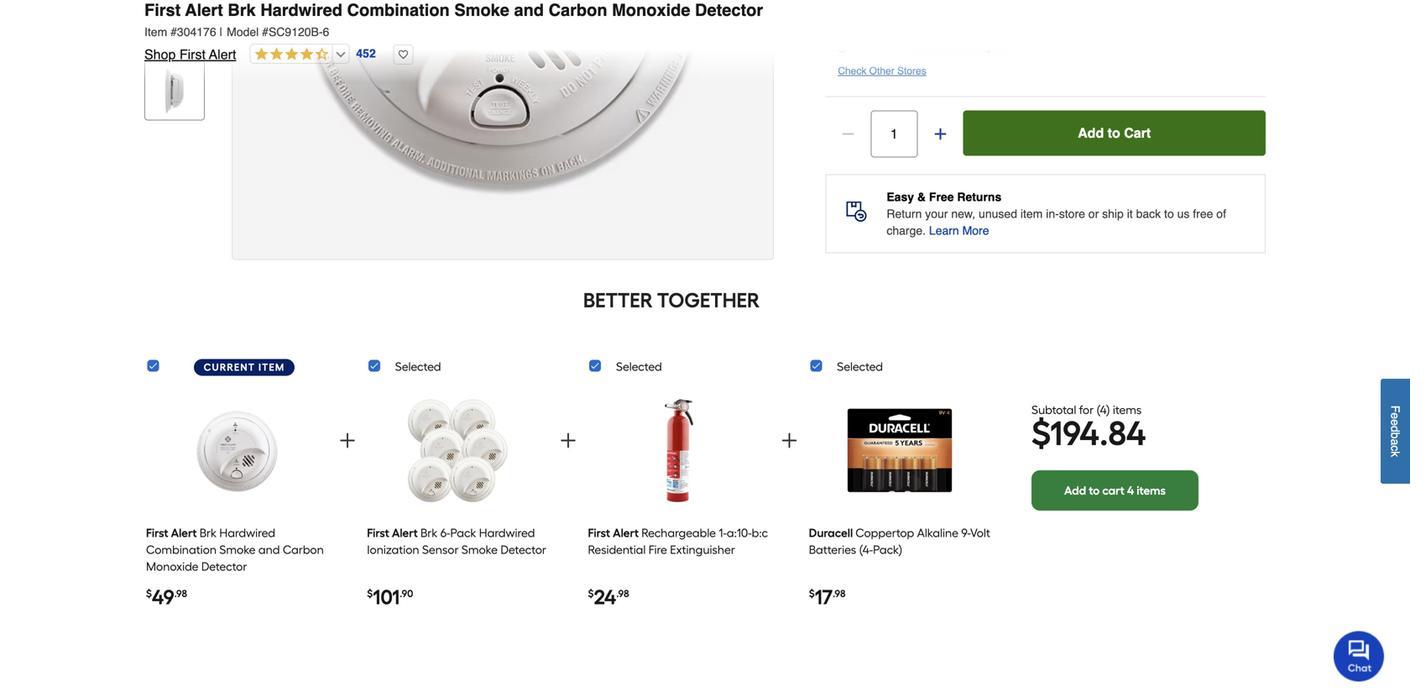 Task type: vqa. For each thing, say whether or not it's contained in the screenshot.
right Doors
no



Task type: describe. For each thing, give the bounding box(es) containing it.
returns
[[958, 190, 1002, 204]]

24
[[594, 585, 617, 609]]

(
[[1097, 403, 1101, 417]]

coppertop alkaline 9-volt batteries (4-pack)
[[809, 526, 991, 557]]

.98 for 24
[[617, 587, 630, 600]]

smoke inside brk 6-pack hardwired ionization sensor smoke detector
[[462, 542, 498, 557]]

learn more link
[[930, 222, 990, 239]]

unused
[[979, 207, 1018, 220]]

$ 101 .90
[[367, 585, 414, 609]]

b
[[1390, 432, 1403, 439]]

item
[[144, 25, 167, 39]]

shop
[[144, 47, 176, 62]]

.84
[[1100, 413, 1147, 454]]

or
[[1089, 207, 1100, 220]]

detector inside first alert brk hardwired combination smoke and carbon monoxide detector item # 304176 | model # sc9120b-6
[[695, 0, 764, 20]]

carbon inside brk hardwired combination smoke and carbon monoxide detector
[[283, 542, 324, 557]]

plus image for 49
[[338, 430, 358, 451]]

back
[[1137, 207, 1162, 220]]

smoke inside first alert brk hardwired combination smoke and carbon monoxide detector item # 304176 | model # sc9120b-6
[[455, 0, 510, 20]]

d
[[1390, 426, 1403, 432]]

alert for 24
[[613, 526, 639, 540]]

to for add to cart
[[1108, 125, 1121, 141]]

detector for 101
[[501, 542, 547, 557]]

first alert brk hardwired combination smoke and carbon monoxide detector image
[[183, 389, 292, 512]]

fire
[[649, 542, 668, 557]]

$ 24 .98
[[588, 585, 630, 609]]

together
[[658, 288, 760, 312]]

pack)
[[874, 542, 903, 557]]

hardwired for ionization
[[479, 526, 535, 540]]

easy
[[887, 190, 915, 204]]

model
[[227, 25, 259, 39]]

hardwired inside brk hardwired combination smoke and carbon monoxide detector
[[220, 526, 275, 540]]

learn more
[[930, 224, 990, 237]]

current item
[[204, 361, 285, 373]]

.98 for 17
[[833, 587, 846, 600]]

other
[[870, 65, 895, 77]]

$ for 49
[[146, 587, 152, 600]]

it
[[1128, 207, 1134, 220]]

title image
[[149, 0, 201, 48]]

$ for 17
[[809, 587, 815, 600]]

sc9120b-
[[269, 25, 323, 39]]

$ 17 .98
[[809, 585, 846, 609]]

to for add to cart 4 items
[[1090, 483, 1100, 498]]

6-
[[441, 526, 451, 540]]

ionization
[[367, 542, 420, 557]]

k
[[1390, 451, 1403, 457]]

| inside 43 in stock aisle 10 | bay 30
[[965, 39, 969, 52]]

smoke inside brk hardwired combination smoke and carbon monoxide detector
[[220, 542, 256, 557]]

first alert brk 6-pack hardwired ionization sensor smoke detector image
[[404, 389, 513, 512]]

$ for 101
[[367, 587, 373, 600]]

better
[[584, 288, 653, 312]]

ship
[[1103, 207, 1124, 220]]

monoxide inside brk hardwired combination smoke and carbon monoxide detector
[[146, 559, 199, 574]]

first alert for 24
[[588, 526, 639, 540]]

194
[[1051, 413, 1100, 454]]

30
[[997, 39, 1010, 52]]

current
[[204, 361, 255, 373]]

check other stores button
[[838, 62, 927, 79]]

aisle
[[918, 39, 946, 52]]

store
[[1060, 207, 1086, 220]]

1 vertical spatial items
[[1137, 483, 1167, 498]]

first alert  #sc9120b-6 - thumbnail5 image
[[149, 64, 201, 116]]

first for 49
[[146, 526, 168, 540]]

49
[[152, 585, 174, 609]]

more
[[963, 224, 990, 237]]

volt
[[971, 526, 991, 540]]

items inside subtotal for ( 4 ) items $ 194 .84
[[1114, 403, 1142, 417]]

add for add to cart 4 items
[[1065, 483, 1087, 498]]

49 list item
[[146, 383, 328, 633]]

coppertop
[[856, 526, 915, 540]]

17
[[815, 585, 833, 609]]

and inside brk hardwired combination smoke and carbon monoxide detector
[[259, 542, 280, 557]]

rechargeable 1-a:10-b:c residential fire extinguisher
[[588, 526, 769, 557]]

in-
[[1047, 207, 1060, 220]]

alert for 101
[[392, 526, 418, 540]]

$ inside subtotal for ( 4 ) items $ 194 .84
[[1032, 413, 1051, 454]]

Stepper number input field with increment and decrement buttons number field
[[871, 110, 918, 157]]

minus image
[[840, 125, 857, 142]]

pack
[[451, 526, 477, 540]]

24 list item
[[588, 383, 770, 633]]

304176
[[177, 25, 216, 39]]

brk inside first alert brk hardwired combination smoke and carbon monoxide detector item # 304176 | model # sc9120b-6
[[228, 0, 256, 20]]

in
[[872, 38, 882, 52]]

c
[[1390, 445, 1403, 451]]

brk for 101
[[421, 526, 438, 540]]

452
[[356, 47, 376, 60]]

extinguisher
[[670, 542, 736, 557]]

first alert rechargeable 1-a:10-b:c residential fire extinguisher image
[[625, 389, 734, 512]]

f
[[1390, 405, 1403, 412]]

)
[[1107, 403, 1111, 417]]

rechargeable
[[642, 526, 716, 540]]

alert down model
[[209, 47, 236, 62]]

return
[[887, 207, 922, 220]]

cart
[[1103, 483, 1125, 498]]

shop first alert
[[144, 47, 236, 62]]

1 vertical spatial plus image
[[559, 430, 579, 451]]

new,
[[952, 207, 976, 220]]

sensor
[[422, 542, 459, 557]]

add to cart button
[[964, 110, 1267, 156]]

alert for 49
[[171, 526, 197, 540]]

hardwired for combination
[[261, 0, 343, 20]]

1 # from the left
[[171, 25, 177, 39]]



Task type: locate. For each thing, give the bounding box(es) containing it.
check circle filled image
[[836, 39, 849, 52]]

first alert for 49
[[146, 526, 197, 540]]

first alert up residential on the bottom left of page
[[588, 526, 639, 540]]

0 vertical spatial 4
[[1101, 403, 1107, 417]]

1 horizontal spatial brk
[[228, 0, 256, 20]]

add
[[1078, 125, 1105, 141], [1065, 483, 1087, 498]]

first down 304176
[[180, 47, 206, 62]]

| inside first alert brk hardwired combination smoke and carbon monoxide detector item # 304176 | model # sc9120b-6
[[220, 25, 223, 39]]

of
[[1217, 207, 1227, 220]]

#
[[171, 25, 177, 39], [262, 25, 269, 39]]

easy & free returns return your new, unused item in-store or ship it back to us free of charge.
[[887, 190, 1227, 237]]

plus image
[[933, 125, 949, 142], [559, 430, 579, 451]]

first inside 101 list item
[[367, 526, 390, 540]]

1 horizontal spatial plus image
[[933, 125, 949, 142]]

1 horizontal spatial carbon
[[549, 0, 608, 20]]

(4-
[[860, 542, 874, 557]]

item
[[1021, 207, 1043, 220]]

combination up $ 49 .98
[[146, 542, 217, 557]]

bay
[[972, 39, 993, 52]]

2 horizontal spatial .98
[[833, 587, 846, 600]]

4 for add to cart 4 items
[[1128, 483, 1135, 498]]

0 horizontal spatial plus image
[[338, 430, 358, 451]]

1 vertical spatial 4
[[1128, 483, 1135, 498]]

chat invite button image
[[1335, 630, 1386, 682]]

.98 down batteries
[[833, 587, 846, 600]]

add to cart 4 items link
[[1032, 470, 1199, 511]]

stock
[[885, 38, 914, 52]]

2 first alert from the left
[[367, 526, 418, 540]]

0 horizontal spatial carbon
[[283, 542, 324, 557]]

first for 24
[[588, 526, 611, 540]]

.98 down residential on the bottom left of page
[[617, 587, 630, 600]]

2 e from the top
[[1390, 419, 1403, 426]]

$ inside $ 24 .98
[[588, 587, 594, 600]]

1 vertical spatial carbon
[[283, 542, 324, 557]]

4 right "for"
[[1101, 403, 1107, 417]]

carbon inside first alert brk hardwired combination smoke and carbon monoxide detector item # 304176 | model # sc9120b-6
[[549, 0, 608, 20]]

1 horizontal spatial to
[[1108, 125, 1121, 141]]

and inside first alert brk hardwired combination smoke and carbon monoxide detector item # 304176 | model # sc9120b-6
[[514, 0, 544, 20]]

hardwired
[[261, 0, 343, 20], [220, 526, 275, 540], [479, 526, 535, 540]]

4 inside add to cart 4 items link
[[1128, 483, 1135, 498]]

hardwired inside first alert brk hardwired combination smoke and carbon monoxide detector item # 304176 | model # sc9120b-6
[[261, 0, 343, 20]]

learn
[[930, 224, 960, 237]]

us
[[1178, 207, 1190, 220]]

detector inside brk 6-pack hardwired ionization sensor smoke detector
[[501, 542, 547, 557]]

$ inside $ 101 .90
[[367, 587, 373, 600]]

|
[[220, 25, 223, 39], [965, 39, 969, 52]]

0 horizontal spatial 4
[[1101, 403, 1107, 417]]

first up residential on the bottom left of page
[[588, 526, 611, 540]]

0 horizontal spatial plus image
[[559, 430, 579, 451]]

batteries
[[809, 542, 857, 557]]

1 vertical spatial to
[[1165, 207, 1175, 220]]

.98 inside $ 49 .98
[[174, 587, 187, 600]]

alert inside 101 list item
[[392, 526, 418, 540]]

# right model
[[262, 25, 269, 39]]

1 first alert from the left
[[146, 526, 197, 540]]

.98 inside $ 24 .98
[[617, 587, 630, 600]]

2 # from the left
[[262, 25, 269, 39]]

add inside 'add to cart' button
[[1078, 125, 1105, 141]]

1 horizontal spatial detector
[[501, 542, 547, 557]]

selected for 24
[[616, 359, 662, 374]]

detector for 49
[[201, 559, 247, 574]]

heart outline image
[[394, 45, 414, 65]]

2 vertical spatial to
[[1090, 483, 1100, 498]]

1 horizontal spatial 4
[[1128, 483, 1135, 498]]

$
[[1032, 413, 1051, 454], [146, 587, 152, 600], [367, 587, 373, 600], [588, 587, 594, 600], [809, 587, 815, 600]]

3 selected from the left
[[838, 359, 884, 374]]

$ 49 .98
[[146, 585, 187, 609]]

alert inside first alert brk hardwired combination smoke and carbon monoxide detector item # 304176 | model # sc9120b-6
[[185, 0, 223, 20]]

| left model
[[220, 25, 223, 39]]

0 vertical spatial add
[[1078, 125, 1105, 141]]

alert up residential on the bottom left of page
[[613, 526, 639, 540]]

0 vertical spatial detector
[[695, 0, 764, 20]]

first inside first alert brk hardwired combination smoke and carbon monoxide detector item # 304176 | model # sc9120b-6
[[144, 0, 181, 20]]

1 .98 from the left
[[174, 587, 187, 600]]

0 vertical spatial monoxide
[[612, 0, 691, 20]]

add left cart
[[1065, 483, 1087, 498]]

monoxide up item number 3 0 4 1 7 6 and model number s c 9 1 2 0 b - 6 element
[[612, 0, 691, 20]]

2 selected from the left
[[616, 359, 662, 374]]

1 horizontal spatial |
[[965, 39, 969, 52]]

| right 10
[[965, 39, 969, 52]]

to inside add to cart 4 items link
[[1090, 483, 1100, 498]]

hardwired up sc9120b-
[[261, 0, 343, 20]]

.98 down brk hardwired combination smoke and carbon monoxide detector in the left of the page
[[174, 587, 187, 600]]

add for add to cart
[[1078, 125, 1105, 141]]

add left the cart
[[1078, 125, 1105, 141]]

0 vertical spatial items
[[1114, 403, 1142, 417]]

1 vertical spatial add
[[1065, 483, 1087, 498]]

brk
[[228, 0, 256, 20], [200, 526, 217, 540], [421, 526, 438, 540]]

check
[[838, 65, 867, 77]]

1 vertical spatial detector
[[501, 542, 547, 557]]

0 vertical spatial carbon
[[549, 0, 608, 20]]

0 horizontal spatial .98
[[174, 587, 187, 600]]

2 vertical spatial detector
[[201, 559, 247, 574]]

your
[[926, 207, 949, 220]]

4
[[1101, 403, 1107, 417], [1128, 483, 1135, 498]]

first alert up $ 49 .98
[[146, 526, 197, 540]]

2 plus image from the left
[[780, 430, 800, 451]]

1 horizontal spatial selected
[[616, 359, 662, 374]]

&
[[918, 190, 926, 204]]

e up "d" at the right of the page
[[1390, 412, 1403, 419]]

0 horizontal spatial monoxide
[[146, 559, 199, 574]]

to left the cart
[[1108, 125, 1121, 141]]

1 plus image from the left
[[338, 430, 358, 451]]

subtotal
[[1032, 403, 1077, 417]]

9-
[[962, 526, 971, 540]]

f e e d b a c k
[[1390, 405, 1403, 457]]

b:c
[[752, 526, 769, 540]]

first alert inside 101 list item
[[367, 526, 418, 540]]

better together
[[584, 288, 760, 312]]

first alert brk hardwired combination smoke and carbon monoxide detector item # 304176 | model # sc9120b-6
[[144, 0, 764, 39]]

option group
[[819, 0, 1273, 5]]

2 .98 from the left
[[617, 587, 630, 600]]

.98 for 49
[[174, 587, 187, 600]]

brk inside brk 6-pack hardwired ionization sensor smoke detector
[[421, 526, 438, 540]]

first alert
[[146, 526, 197, 540], [367, 526, 418, 540], [588, 526, 639, 540]]

items right cart
[[1137, 483, 1167, 498]]

3 .98 from the left
[[833, 587, 846, 600]]

1 selected from the left
[[395, 359, 441, 374]]

6
[[323, 25, 330, 39]]

to left cart
[[1090, 483, 1100, 498]]

alert
[[185, 0, 223, 20], [209, 47, 236, 62], [171, 526, 197, 540], [392, 526, 418, 540], [613, 526, 639, 540]]

0 horizontal spatial first alert
[[146, 526, 197, 540]]

$ inside $ 49 .98
[[146, 587, 152, 600]]

4.4 stars image
[[251, 47, 329, 63]]

101 list item
[[367, 383, 549, 633]]

43
[[856, 38, 869, 52]]

0 horizontal spatial brk
[[200, 526, 217, 540]]

1 vertical spatial monoxide
[[146, 559, 199, 574]]

0 horizontal spatial and
[[259, 542, 280, 557]]

# right item
[[171, 25, 177, 39]]

charge.
[[887, 224, 926, 237]]

plus image for 24
[[780, 430, 800, 451]]

4 inside subtotal for ( 4 ) items $ 194 .84
[[1101, 403, 1107, 417]]

.90
[[400, 587, 414, 600]]

items
[[1114, 403, 1142, 417], [1137, 483, 1167, 498]]

alert inside 24 list item
[[613, 526, 639, 540]]

hardwired inside brk 6-pack hardwired ionization sensor smoke detector
[[479, 526, 535, 540]]

to
[[1108, 125, 1121, 141], [1165, 207, 1175, 220], [1090, 483, 1100, 498]]

alert inside '49' "list item"
[[171, 526, 197, 540]]

4 right cart
[[1128, 483, 1135, 498]]

f e e d b a c k button
[[1382, 379, 1411, 484]]

items right )
[[1114, 403, 1142, 417]]

0 vertical spatial plus image
[[933, 125, 949, 142]]

combination inside brk hardwired combination smoke and carbon monoxide detector
[[146, 542, 217, 557]]

combination up heart outline image
[[347, 0, 450, 20]]

cart
[[1125, 125, 1152, 141]]

item
[[259, 361, 285, 373]]

$ inside $ 17 .98
[[809, 587, 815, 600]]

.98 inside $ 17 .98
[[833, 587, 846, 600]]

2 horizontal spatial brk
[[421, 526, 438, 540]]

2 horizontal spatial selected
[[838, 359, 884, 374]]

stores
[[898, 65, 927, 77]]

first inside 24 list item
[[588, 526, 611, 540]]

residential
[[588, 542, 646, 557]]

1 horizontal spatial plus image
[[780, 430, 800, 451]]

0 horizontal spatial |
[[220, 25, 223, 39]]

alkaline
[[918, 526, 959, 540]]

first alert for 101
[[367, 526, 418, 540]]

1 horizontal spatial and
[[514, 0, 544, 20]]

add to cart 4 items
[[1065, 483, 1167, 498]]

check other stores
[[838, 65, 927, 77]]

to left us
[[1165, 207, 1175, 220]]

combination
[[347, 0, 450, 20], [146, 542, 217, 557]]

0 horizontal spatial combination
[[146, 542, 217, 557]]

1-
[[719, 526, 727, 540]]

2 horizontal spatial first alert
[[588, 526, 639, 540]]

hardwired right pack
[[479, 526, 535, 540]]

alert up 304176
[[185, 0, 223, 20]]

1 horizontal spatial .98
[[617, 587, 630, 600]]

duracell
[[809, 526, 853, 540]]

0 horizontal spatial #
[[171, 25, 177, 39]]

3 first alert from the left
[[588, 526, 639, 540]]

to inside easy & free returns return your new, unused item in-store or ship it back to us free of charge.
[[1165, 207, 1175, 220]]

first for 101
[[367, 526, 390, 540]]

1 horizontal spatial #
[[262, 25, 269, 39]]

first up 49
[[146, 526, 168, 540]]

selected for 17
[[838, 359, 884, 374]]

combination inside first alert brk hardwired combination smoke and carbon monoxide detector item # 304176 | model # sc9120b-6
[[347, 0, 450, 20]]

4 for subtotal for ( 4 ) items $ 194 .84
[[1101, 403, 1107, 417]]

0 vertical spatial and
[[514, 0, 544, 20]]

monoxide
[[612, 0, 691, 20], [146, 559, 199, 574]]

brk hardwired combination smoke and carbon monoxide detector
[[146, 526, 324, 574]]

0 horizontal spatial to
[[1090, 483, 1100, 498]]

first up item
[[144, 0, 181, 20]]

0 vertical spatial to
[[1108, 125, 1121, 141]]

1 vertical spatial combination
[[146, 542, 217, 557]]

item number 3 0 4 1 7 6 and model number s c 9 1 2 0 b - 6 element
[[144, 24, 1267, 40]]

monoxide up $ 49 .98
[[146, 559, 199, 574]]

0 vertical spatial combination
[[347, 0, 450, 20]]

free
[[1194, 207, 1214, 220]]

plus image
[[338, 430, 358, 451], [780, 430, 800, 451]]

detector inside brk hardwired combination smoke and carbon monoxide detector
[[201, 559, 247, 574]]

10
[[949, 39, 962, 52]]

hardwired down first alert brk hardwired combination smoke and carbon monoxide detector image
[[220, 526, 275, 540]]

better together heading
[[144, 287, 1199, 314]]

alert up ionization
[[392, 526, 418, 540]]

1 horizontal spatial monoxide
[[612, 0, 691, 20]]

first inside '49' "list item"
[[146, 526, 168, 540]]

first up ionization
[[367, 526, 390, 540]]

alert up $ 49 .98
[[171, 526, 197, 540]]

2 horizontal spatial detector
[[695, 0, 764, 20]]

first alert inside '49' "list item"
[[146, 526, 197, 540]]

to inside 'add to cart' button
[[1108, 125, 1121, 141]]

brk inside brk hardwired combination smoke and carbon monoxide detector
[[200, 526, 217, 540]]

a:10-
[[727, 526, 752, 540]]

0 horizontal spatial detector
[[201, 559, 247, 574]]

brk for 49
[[200, 526, 217, 540]]

add to cart
[[1078, 125, 1152, 141]]

2 horizontal spatial to
[[1165, 207, 1175, 220]]

duracell coppertop alkaline 9-volt batteries (4-pack) image
[[846, 389, 955, 512]]

1 e from the top
[[1390, 412, 1403, 419]]

43 in stock aisle 10 | bay 30
[[856, 38, 1010, 52]]

subtotal for ( 4 ) items $ 194 .84
[[1032, 403, 1147, 454]]

1 vertical spatial and
[[259, 542, 280, 557]]

first
[[144, 0, 181, 20], [180, 47, 206, 62], [146, 526, 168, 540], [367, 526, 390, 540], [588, 526, 611, 540]]

1 horizontal spatial combination
[[347, 0, 450, 20]]

$ for 24
[[588, 587, 594, 600]]

101
[[373, 585, 400, 609]]

first alert inside 24 list item
[[588, 526, 639, 540]]

17 list item
[[809, 383, 991, 633]]

a
[[1390, 439, 1403, 445]]

for
[[1080, 403, 1094, 417]]

monoxide inside first alert brk hardwired combination smoke and carbon monoxide detector item # 304176 | model # sc9120b-6
[[612, 0, 691, 20]]

e up b
[[1390, 419, 1403, 426]]

smoke
[[455, 0, 510, 20], [220, 542, 256, 557], [462, 542, 498, 557]]

first alert up ionization
[[367, 526, 418, 540]]

selected for 101
[[395, 359, 441, 374]]

0 horizontal spatial selected
[[395, 359, 441, 374]]

first alert  #sc9120b-6 image
[[233, 0, 774, 259]]

add inside add to cart 4 items link
[[1065, 483, 1087, 498]]

and
[[514, 0, 544, 20], [259, 542, 280, 557]]

1 horizontal spatial first alert
[[367, 526, 418, 540]]

brk 6-pack hardwired ionization sensor smoke detector
[[367, 526, 547, 557]]



